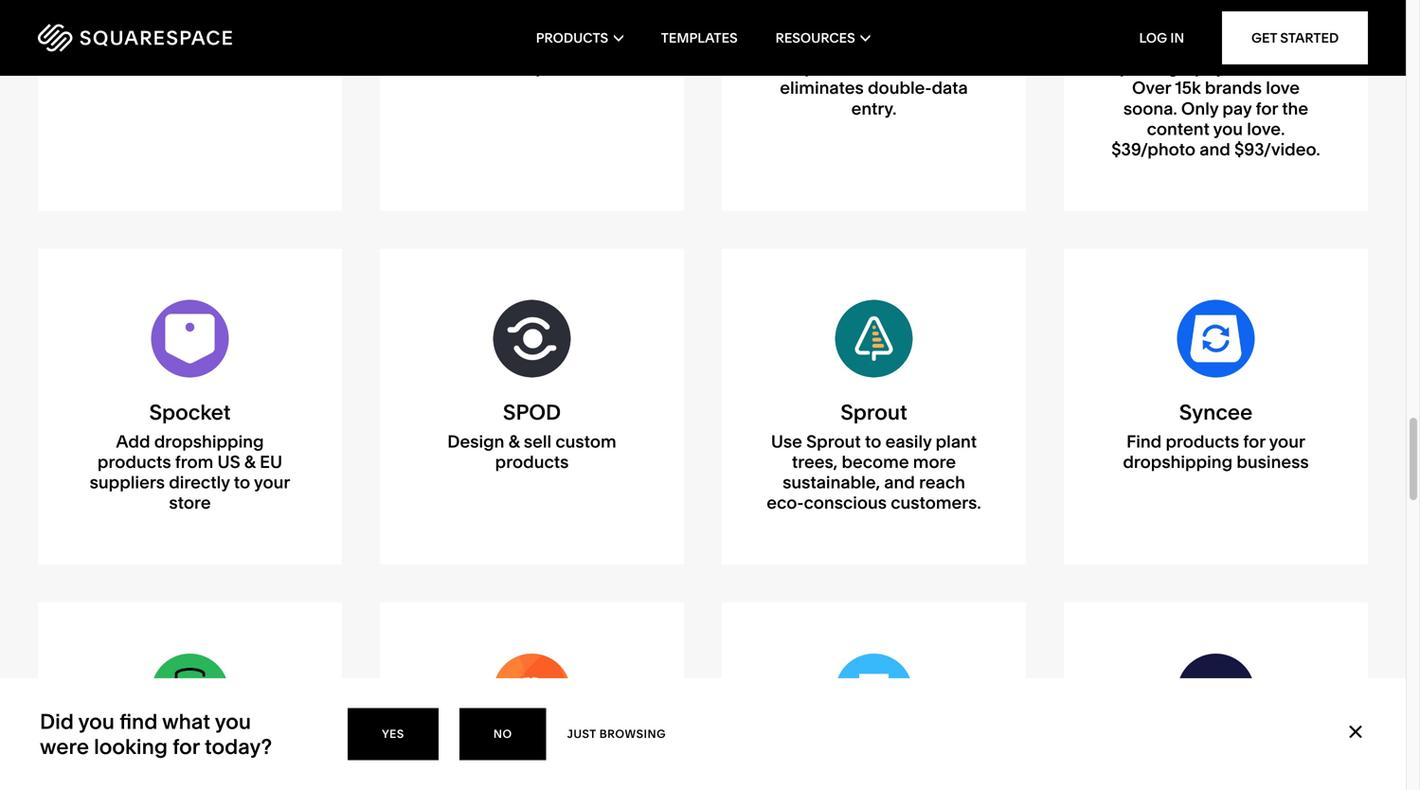 Task type: locate. For each thing, give the bounding box(es) containing it.
in
[[1171, 30, 1185, 46]]

to right sale
[[913, 36, 930, 57]]

1 horizontal spatial to
[[865, 431, 882, 452]]

your inside syncee find products for your dropshipping business
[[1270, 431, 1306, 452]]

1 horizontal spatial you
[[215, 709, 251, 735]]

sell
[[524, 431, 552, 452]]

point-
[[805, 57, 854, 78]]

you right what on the left bottom
[[215, 709, 251, 735]]

product inside sku iq helps sync inventory, orders and product catalog to your point-of-sale and eliminates double-data entry.
[[779, 36, 844, 57]]

products down syncee
[[1166, 431, 1240, 452]]

0 horizontal spatial to
[[234, 472, 250, 493]]

use
[[771, 431, 803, 452]]

2 product from the left
[[1230, 36, 1295, 57]]

you
[[1214, 118, 1244, 139], [78, 709, 115, 735], [215, 709, 251, 735]]

sprout
[[841, 400, 908, 425], [807, 431, 861, 452]]

meet
[[1123, 0, 1165, 16]]

products inside spocket add dropshipping products from us & eu suppliers directly to your store
[[98, 452, 171, 473]]

eco-
[[767, 493, 804, 514]]

for left today?
[[173, 734, 200, 760]]

templates link
[[661, 0, 738, 76]]

for
[[1256, 16, 1278, 37], [1257, 98, 1279, 119], [1244, 431, 1266, 452], [173, 734, 200, 760]]

orders up sale
[[872, 16, 925, 37]]

products button
[[536, 0, 624, 76]]

0 horizontal spatial products
[[98, 452, 171, 473]]

from left "over"
[[506, 16, 545, 37]]

tinyimg link
[[380, 603, 684, 791]]

1 horizontal spatial your
[[933, 36, 970, 57]]

ship
[[604, 0, 638, 16]]

2 vertical spatial to
[[234, 472, 250, 493]]

dropshipping down spocket
[[154, 431, 264, 452]]

products
[[1166, 431, 1240, 452], [98, 452, 171, 473], [495, 452, 569, 473]]

and up the squarespace logo link
[[174, 0, 205, 16]]

squarespace logo image
[[38, 24, 232, 52]]

products up store at bottom
[[98, 452, 171, 473]]

shipping
[[155, 16, 226, 37]]

for down syncee
[[1244, 431, 1266, 452]]

conscious
[[804, 493, 887, 514]]

content
[[1134, 16, 1197, 37], [1148, 118, 1210, 139]]

import, organize, and ship orders from over 180 channels, carriers, and fulfillment providers link
[[380, 0, 684, 211]]

products down spod
[[495, 452, 569, 473]]

soona. up $39/photo
[[1124, 98, 1178, 119]]

brands
[[1206, 77, 1263, 98]]

soona. up in
[[1169, 0, 1223, 16]]

just browsing link
[[567, 724, 666, 745]]

dropshipping inside spocket add dropshipping products from us & eu suppliers directly to your store
[[154, 431, 264, 452]]

you right "did" in the left of the page
[[78, 709, 115, 735]]

looking
[[94, 734, 168, 760]]

easily
[[886, 431, 932, 452]]

sku iq helps sync inventory, orders and product catalog to your point-of-sale and eliminates double-data entry.
[[779, 0, 970, 119]]

us
[[218, 452, 241, 473]]

and
[[174, 0, 205, 16], [569, 0, 600, 16], [929, 16, 960, 37], [593, 36, 624, 57], [913, 57, 944, 78], [1229, 57, 1260, 78], [1200, 139, 1231, 160], [885, 472, 916, 493]]

0 vertical spatial from
[[506, 16, 545, 37]]

1 horizontal spatial products
[[495, 452, 569, 473]]

to left eu
[[234, 472, 250, 493]]

2 orders from the left
[[872, 16, 925, 37]]

0 horizontal spatial product
[[779, 36, 844, 57]]

product
[[779, 36, 844, 57], [1230, 36, 1295, 57]]

& left eu
[[244, 452, 256, 473]]

become
[[842, 452, 910, 473]]

sprout up the sustainable,
[[807, 431, 861, 452]]

you left love.
[[1214, 118, 1244, 139]]

0 vertical spatial to
[[913, 36, 930, 57]]

& left sell
[[509, 431, 520, 452]]

yes
[[382, 728, 405, 741]]

0 horizontal spatial from
[[175, 452, 214, 473]]

orders
[[449, 16, 502, 37], [872, 16, 925, 37]]

tinyimg
[[491, 753, 574, 779]]

fulfillment
[[451, 57, 532, 78]]

soona.
[[1169, 0, 1223, 16], [1124, 98, 1178, 119]]

dropshipping down syncee
[[1124, 452, 1233, 473]]

to left easily
[[865, 431, 882, 452]]

from left us
[[175, 452, 214, 473]]

orders up fulfillment
[[449, 16, 502, 37]]

1 vertical spatial from
[[175, 452, 214, 473]]

$93/video.
[[1235, 139, 1321, 160]]

logo image inside tinyimg link
[[493, 654, 571, 732]]

save time and money on shipping link
[[38, 0, 342, 211]]

eu
[[260, 452, 283, 473]]

2 horizontal spatial you
[[1214, 118, 1244, 139]]

orders inside the import, organize, and ship orders from over 180 channels, carriers, and fulfillment providers
[[449, 16, 502, 37]]

your inside sku iq helps sync inventory, orders and product catalog to your point-of-sale and eliminates double-data entry.
[[933, 36, 970, 57]]

get
[[1252, 30, 1278, 46]]

no button
[[460, 709, 547, 761]]

and inside sprout use sprout to easily plant trees, become more sustainable, and reach eco-conscious customers.
[[885, 472, 916, 493]]

2 horizontal spatial to
[[913, 36, 930, 57]]

1 orders from the left
[[449, 16, 502, 37]]

logo image
[[151, 300, 229, 378], [493, 300, 571, 378], [836, 300, 913, 378], [1178, 300, 1256, 378], [151, 654, 229, 732], [493, 654, 571, 732], [836, 654, 913, 732], [1178, 654, 1256, 732]]

sprout up easily
[[841, 400, 908, 425]]

to inside sprout use sprout to easily plant trees, become more sustainable, and reach eco-conscious customers.
[[865, 431, 882, 452]]

from
[[506, 16, 545, 37], [175, 452, 214, 473]]

studio
[[1201, 16, 1252, 37]]

spod
[[503, 400, 561, 425]]

2 horizontal spatial products
[[1166, 431, 1240, 452]]

were
[[40, 734, 89, 760]]

and up data
[[929, 16, 960, 37]]

0 horizontal spatial dropshipping
[[154, 431, 264, 452]]

video.
[[1264, 57, 1313, 78]]

log             in link
[[1140, 30, 1185, 46]]

meet soona. the virtual content studio for e- commerce product photography and video. over 15k brands love soona. only pay for the content you love. $39/photo and $93/video. link
[[1065, 0, 1369, 211]]

1 horizontal spatial orders
[[872, 16, 925, 37]]

0 horizontal spatial your
[[254, 472, 290, 493]]

1 horizontal spatial product
[[1230, 36, 1295, 57]]

and down easily
[[885, 472, 916, 493]]

dropshipping
[[154, 431, 264, 452], [1124, 452, 1233, 473]]

add
[[116, 431, 150, 452]]

0 vertical spatial your
[[933, 36, 970, 57]]

sustainable,
[[783, 472, 881, 493]]

pay
[[1223, 98, 1253, 119]]

0 vertical spatial content
[[1134, 16, 1197, 37]]

2 horizontal spatial your
[[1270, 431, 1306, 452]]

2 vertical spatial your
[[254, 472, 290, 493]]

the
[[1226, 0, 1257, 16]]

sync
[[910, 0, 948, 16]]

customers.
[[891, 493, 982, 514]]

&
[[509, 431, 520, 452], [244, 452, 256, 473]]

1 horizontal spatial from
[[506, 16, 545, 37]]

1 product from the left
[[779, 36, 844, 57]]

eliminates
[[780, 77, 864, 98]]

product inside meet soona. the virtual content studio for e- commerce product photography and video. over 15k brands love soona. only pay for the content you love. $39/photo and $93/video.
[[1230, 36, 1295, 57]]

photography
[[1120, 57, 1225, 78]]

1 horizontal spatial dropshipping
[[1124, 452, 1233, 473]]

the
[[1283, 98, 1309, 119]]

1 vertical spatial your
[[1270, 431, 1306, 452]]

store
[[169, 493, 211, 514]]

1 horizontal spatial &
[[509, 431, 520, 452]]

taxjar link
[[38, 603, 342, 791]]

dropshipping inside syncee find products for your dropshipping business
[[1124, 452, 1233, 473]]

& inside spod design & sell custom products
[[509, 431, 520, 452]]

0 horizontal spatial orders
[[449, 16, 502, 37]]

1 vertical spatial to
[[865, 431, 882, 452]]

0 horizontal spatial &
[[244, 452, 256, 473]]

0 vertical spatial sprout
[[841, 400, 908, 425]]



Task type: describe. For each thing, give the bounding box(es) containing it.
for left the
[[1257, 98, 1279, 119]]

get started
[[1252, 30, 1340, 46]]

started
[[1281, 30, 1340, 46]]

meet soona. the virtual content studio for e- commerce product photography and video. over 15k brands love soona. only pay for the content you love. $39/photo and $93/video.
[[1112, 0, 1321, 160]]

commerce
[[1138, 36, 1226, 57]]

love
[[1267, 77, 1301, 98]]

& inside spocket add dropshipping products from us & eu suppliers directly to your store
[[244, 452, 256, 473]]

resources button
[[776, 0, 870, 76]]

business
[[1237, 452, 1310, 473]]

just
[[567, 728, 597, 741]]

save
[[91, 0, 130, 16]]

today?
[[205, 734, 272, 760]]

for inside did you find what you were looking for today?
[[173, 734, 200, 760]]

find
[[1127, 431, 1162, 452]]

and down get
[[1229, 57, 1260, 78]]

carriers,
[[522, 36, 589, 57]]

over
[[549, 16, 584, 37]]

products inside spod design & sell custom products
[[495, 452, 569, 473]]

time
[[134, 0, 170, 16]]

just browsing
[[567, 728, 666, 741]]

only
[[1182, 98, 1219, 119]]

from inside spocket add dropshipping products from us & eu suppliers directly to your store
[[175, 452, 214, 473]]

love.
[[1248, 118, 1286, 139]]

on
[[269, 0, 289, 16]]

1 vertical spatial sprout
[[807, 431, 861, 452]]

import,
[[427, 0, 486, 16]]

did you find what you were looking for today?
[[40, 709, 272, 760]]

import, organize, and ship orders from over 180 channels, carriers, and fulfillment providers
[[427, 0, 638, 78]]

your inside spocket add dropshipping products from us & eu suppliers directly to your store
[[254, 472, 290, 493]]

resources
[[776, 30, 856, 46]]

trees,
[[792, 452, 838, 473]]

providers
[[536, 57, 614, 78]]

for inside syncee find products for your dropshipping business
[[1244, 431, 1266, 452]]

and inside save time and money on shipping
[[174, 0, 205, 16]]

taxjar
[[158, 753, 222, 779]]

find
[[120, 709, 158, 735]]

orders inside sku iq helps sync inventory, orders and product catalog to your point-of-sale and eliminates double-data entry.
[[872, 16, 925, 37]]

and right sale
[[913, 57, 944, 78]]

save time and money on shipping
[[91, 0, 289, 37]]

1 vertical spatial content
[[1148, 118, 1210, 139]]

double-
[[868, 77, 932, 98]]

suppliers
[[90, 472, 165, 493]]

sale
[[876, 57, 909, 78]]

and down "only" at top
[[1200, 139, 1231, 160]]

squarespace logo link
[[38, 24, 304, 52]]

and down ship
[[593, 36, 624, 57]]

spocket add dropshipping products from us & eu suppliers directly to your store
[[90, 400, 290, 514]]

more
[[914, 452, 957, 473]]

channels,
[[441, 36, 518, 57]]

inventory,
[[789, 16, 868, 37]]

syncee find products for your dropshipping business
[[1124, 400, 1310, 473]]

1 vertical spatial soona.
[[1124, 98, 1178, 119]]

0 vertical spatial soona.
[[1169, 0, 1223, 16]]

log             in
[[1140, 30, 1185, 46]]

get started link
[[1223, 11, 1369, 64]]

products
[[536, 30, 609, 46]]

what
[[162, 709, 210, 735]]

iq
[[839, 0, 858, 16]]

from inside the import, organize, and ship orders from over 180 channels, carriers, and fulfillment providers
[[506, 16, 545, 37]]

design
[[448, 431, 505, 452]]

catalog
[[848, 36, 909, 57]]

and up products
[[569, 0, 600, 16]]

virtual
[[1260, 0, 1311, 16]]

money
[[209, 0, 265, 16]]

15k
[[1176, 77, 1202, 98]]

helps
[[862, 0, 906, 16]]

browsing
[[600, 728, 666, 741]]

reach
[[920, 472, 966, 493]]

over
[[1133, 77, 1172, 98]]

products inside syncee find products for your dropshipping business
[[1166, 431, 1240, 452]]

sku
[[801, 0, 835, 16]]

organize,
[[490, 0, 565, 16]]

no
[[494, 728, 512, 741]]

syncee
[[1180, 400, 1253, 425]]

for left e-
[[1256, 16, 1278, 37]]

yes button
[[348, 709, 439, 761]]

logo image inside taxjar link
[[151, 654, 229, 732]]

sprout use sprout to easily plant trees, become more sustainable, and reach eco-conscious customers.
[[767, 400, 982, 514]]

180
[[588, 16, 616, 37]]

log
[[1140, 30, 1168, 46]]

custom
[[556, 431, 617, 452]]

0 horizontal spatial you
[[78, 709, 115, 735]]

sku iq helps sync inventory, orders and product catalog to your point-of-sale and eliminates double-data entry. link
[[722, 0, 1027, 211]]

spocket
[[149, 400, 231, 425]]

did
[[40, 709, 74, 735]]

entry.
[[852, 98, 897, 119]]

you inside meet soona. the virtual content studio for e- commerce product photography and video. over 15k brands love soona. only pay for the content you love. $39/photo and $93/video.
[[1214, 118, 1244, 139]]

spod design & sell custom products
[[448, 400, 617, 473]]

directly
[[169, 472, 230, 493]]

to inside spocket add dropshipping products from us & eu suppliers directly to your store
[[234, 472, 250, 493]]

to inside sku iq helps sync inventory, orders and product catalog to your point-of-sale and eliminates double-data entry.
[[913, 36, 930, 57]]

templates
[[661, 30, 738, 46]]



Task type: vqa. For each thing, say whether or not it's contained in the screenshot.


